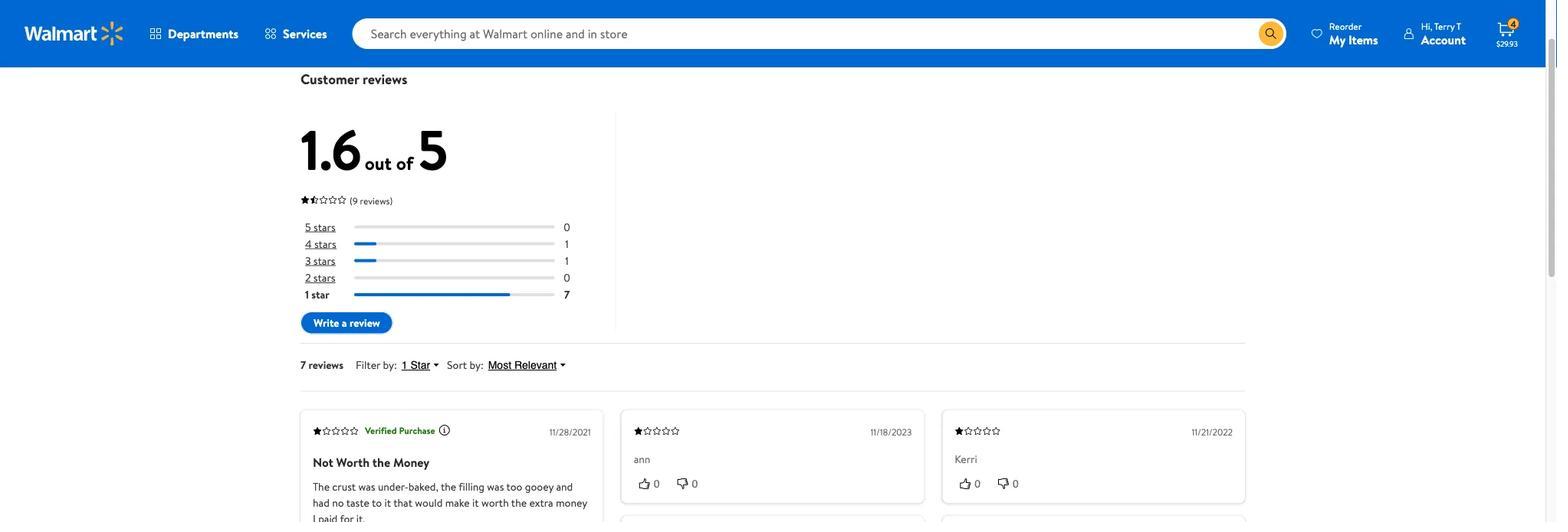 Task type: locate. For each thing, give the bounding box(es) containing it.
by: right filter
[[383, 358, 397, 373]]

2 by: from the left
[[470, 358, 484, 373]]

was up the "taste"
[[358, 480, 375, 495]]

1 horizontal spatial /
[[453, 3, 457, 18]]

5 progress bar from the top
[[354, 294, 555, 297]]

marketside
[[338, 32, 389, 47]]

stars
[[314, 220, 336, 235], [314, 237, 336, 252], [313, 254, 335, 269], [314, 271, 336, 286]]

2 / from the left
[[453, 3, 457, 18]]

1 horizontal spatial pecan
[[508, 3, 536, 18]]

5 stars
[[305, 220, 336, 235]]

1 progress bar from the top
[[354, 226, 555, 229]]

0 horizontal spatial pies
[[428, 3, 447, 18]]

pie, left 36
[[465, 32, 482, 47]]

& left bread at left top
[[375, 3, 382, 18]]

4 stars
[[305, 237, 336, 252]]

shelf-
[[631, 32, 658, 47]]

to inside the crust was under-baked, the filling was too gooey and had no taste to it that would make it worth the extra money i paid for it.
[[372, 496, 382, 511]]

1 horizontal spatial 7
[[564, 288, 570, 303]]

by: for sort by:
[[470, 358, 484, 373]]

crust
[[332, 480, 356, 495]]

my
[[1329, 31, 1346, 48]]

reviews)
[[360, 195, 393, 208]]

to right back
[[325, 32, 335, 47]]

0 horizontal spatial was
[[358, 480, 375, 495]]

5 up 4 stars
[[305, 220, 311, 235]]

not
[[313, 455, 333, 472]]

hi,
[[1421, 20, 1433, 33]]

extra
[[529, 496, 553, 511]]

pecan
[[508, 3, 536, 18], [435, 32, 463, 47]]

progress bar for 1 star
[[354, 294, 555, 297]]

2 progress bar from the top
[[354, 243, 555, 246]]

ambient
[[694, 32, 733, 47]]

1 0 button from the left
[[634, 477, 672, 492]]

pecan up fresh
[[508, 3, 536, 18]]

bourbon
[[392, 32, 432, 47]]

0 horizontal spatial by:
[[383, 358, 397, 373]]

customer reviews
[[301, 70, 407, 89]]

1 vertical spatial to
[[372, 496, 382, 511]]

0 vertical spatial 7
[[564, 288, 570, 303]]

0 vertical spatial 5
[[418, 112, 448, 189]]

pie,
[[465, 32, 482, 47], [611, 32, 628, 47]]

3 progress bar from the top
[[354, 260, 555, 263]]

4 for 4 stars
[[305, 237, 312, 252]]

2 was from the left
[[487, 480, 504, 495]]

2 vertical spatial the
[[511, 496, 527, 511]]

4 up $29.93
[[1511, 17, 1517, 30]]

reviews
[[363, 70, 407, 89], [309, 358, 344, 373]]

fresh
[[515, 32, 540, 47]]

bakery
[[341, 3, 372, 18]]

1 pies from the left
[[428, 3, 447, 18]]

1 / from the left
[[418, 3, 422, 18]]

1 was from the left
[[358, 480, 375, 495]]

1 horizontal spatial 4
[[1511, 17, 1517, 30]]

3
[[305, 254, 311, 269]]

1 vertical spatial 4
[[305, 237, 312, 252]]

purchase
[[399, 425, 435, 438]]

1 vertical spatial 5
[[305, 220, 311, 235]]

it.
[[356, 513, 365, 523]]

1 by: from the left
[[383, 358, 397, 373]]

0 horizontal spatial pie,
[[465, 32, 482, 47]]

0 horizontal spatial 7
[[301, 358, 306, 373]]

pies up whole
[[588, 3, 606, 18]]

by:
[[383, 358, 397, 373], [470, 358, 484, 373]]

5
[[418, 112, 448, 189], [305, 220, 311, 235]]

0 vertical spatial the
[[373, 455, 390, 472]]

7
[[564, 288, 570, 303], [301, 358, 306, 373]]

1 horizontal spatial pie,
[[611, 32, 628, 47]]

1 horizontal spatial the
[[441, 480, 456, 495]]

bakery,
[[543, 32, 577, 47]]

was up worth
[[487, 480, 504, 495]]

hi, terry t account
[[1421, 20, 1466, 48]]

1 horizontal spatial &
[[539, 3, 546, 18]]

0 vertical spatial reviews
[[363, 70, 407, 89]]

star
[[312, 288, 329, 303]]

0 vertical spatial 4
[[1511, 17, 1517, 30]]

it left the that on the bottom of page
[[385, 496, 391, 511]]

4 up 3
[[305, 237, 312, 252]]

stars for 4 stars
[[314, 237, 336, 252]]

0 horizontal spatial the
[[373, 455, 390, 472]]

write a review link
[[301, 312, 393, 335]]

t
[[1457, 20, 1462, 33]]

0
[[564, 220, 570, 235], [564, 271, 570, 286], [654, 478, 660, 491], [692, 478, 698, 491], [975, 478, 981, 491], [1013, 478, 1019, 491]]

pecan right bourbon on the top of the page
[[435, 32, 463, 47]]

stars right 2
[[314, 271, 336, 286]]

(9 reviews) link
[[301, 192, 393, 209]]

pumpkin,
[[463, 3, 506, 18]]

1 horizontal spatial pies
[[588, 3, 606, 18]]

filling
[[459, 480, 485, 495]]

1 horizontal spatial by:
[[470, 358, 484, 373]]

0 horizontal spatial /
[[418, 3, 422, 18]]

reviews left filter
[[309, 358, 344, 373]]

1 horizontal spatial was
[[487, 480, 504, 495]]

0 horizontal spatial it
[[385, 496, 391, 511]]

$29.93
[[1497, 38, 1518, 49]]

stars for 5 stars
[[314, 220, 336, 235]]

by: right sort
[[470, 358, 484, 373]]

2
[[305, 271, 311, 286]]

1 vertical spatial reviews
[[309, 358, 344, 373]]

stars for 3 stars
[[313, 254, 335, 269]]

stars up 4 stars
[[314, 220, 336, 235]]

the up the under-
[[373, 455, 390, 472]]

the down too
[[511, 496, 527, 511]]

custard
[[549, 3, 585, 18]]

1 vertical spatial 7
[[301, 358, 306, 373]]

0 button
[[634, 477, 672, 492], [672, 477, 710, 492], [955, 477, 993, 492], [993, 477, 1031, 492]]

services button
[[252, 15, 340, 52]]

under-
[[378, 480, 409, 495]]

11/28/2021
[[550, 426, 591, 439]]

it
[[385, 496, 391, 511], [472, 496, 479, 511]]

stable/
[[658, 32, 691, 47]]

1
[[565, 237, 569, 252], [565, 254, 569, 269], [305, 288, 309, 303], [402, 360, 408, 372]]

1 horizontal spatial reviews
[[363, 70, 407, 89]]

0 horizontal spatial reviews
[[309, 358, 344, 373]]

no
[[332, 496, 344, 511]]

pies up bourbon on the top of the page
[[428, 3, 447, 18]]

/ right bread at left top
[[418, 3, 422, 18]]

to right the "taste"
[[372, 496, 382, 511]]

1 vertical spatial the
[[441, 480, 456, 495]]

most relevant
[[488, 360, 557, 372]]

progress bar
[[354, 226, 555, 229], [354, 243, 555, 246], [354, 260, 555, 263], [354, 277, 555, 280], [354, 294, 555, 297]]

3 0 button from the left
[[955, 477, 993, 492]]

pie, left shelf-
[[611, 32, 628, 47]]

sort
[[447, 358, 467, 373]]

back
[[301, 32, 323, 47]]

worth
[[481, 496, 509, 511]]

0 horizontal spatial to
[[325, 32, 335, 47]]

to
[[325, 32, 335, 47], [372, 496, 382, 511]]

kerri
[[955, 452, 977, 467]]

1 horizontal spatial it
[[472, 496, 479, 511]]

7 for 7 reviews
[[301, 358, 306, 373]]

4 progress bar from the top
[[354, 277, 555, 280]]

star
[[411, 360, 430, 372]]

/ left pumpkin,
[[453, 3, 457, 18]]

the up make
[[441, 480, 456, 495]]

1 it from the left
[[385, 496, 391, 511]]

&
[[375, 3, 382, 18], [539, 3, 546, 18]]

would
[[415, 496, 443, 511]]

0 horizontal spatial pecan
[[435, 32, 463, 47]]

& left custard
[[539, 3, 546, 18]]

4 for 4
[[1511, 17, 1517, 30]]

was
[[358, 480, 375, 495], [487, 480, 504, 495]]

progress bar for 4 stars
[[354, 243, 555, 246]]

1 inside dropdown button
[[402, 360, 408, 372]]

stars right 3
[[313, 254, 335, 269]]

0 horizontal spatial &
[[375, 3, 382, 18]]

whole
[[579, 32, 609, 47]]

1 star
[[402, 360, 430, 372]]

gooey
[[525, 480, 554, 495]]

0 vertical spatial pecan
[[508, 3, 536, 18]]

verified
[[365, 425, 397, 438]]

1 horizontal spatial to
[[372, 496, 382, 511]]

0 horizontal spatial 4
[[305, 237, 312, 252]]

5 right of
[[418, 112, 448, 189]]

2 horizontal spatial the
[[511, 496, 527, 511]]

it down filling
[[472, 496, 479, 511]]

1 vertical spatial pecan
[[435, 32, 463, 47]]

reviews down marketside
[[363, 70, 407, 89]]

4
[[1511, 17, 1517, 30], [305, 237, 312, 252]]

/
[[418, 3, 422, 18], [453, 3, 457, 18]]

1.6 out of 5
[[301, 112, 448, 189]]

stars down 5 stars
[[314, 237, 336, 252]]



Task type: vqa. For each thing, say whether or not it's contained in the screenshot.
rightmost was
yes



Task type: describe. For each thing, give the bounding box(es) containing it.
filter
[[356, 358, 380, 373]]

of
[[396, 151, 413, 177]]

departments
[[168, 25, 239, 42]]

reviews for customer reviews
[[363, 70, 407, 89]]

7 for 7
[[564, 288, 570, 303]]

walmart image
[[25, 21, 124, 46]]

0 horizontal spatial 5
[[305, 220, 311, 235]]

and
[[556, 480, 573, 495]]

that
[[394, 496, 413, 511]]

2 pies from the left
[[588, 3, 606, 18]]

by: for filter by:
[[383, 358, 397, 373]]

reorder
[[1329, 20, 1362, 33]]

1 & from the left
[[375, 3, 382, 18]]

sort by:
[[447, 358, 484, 373]]

money
[[556, 496, 587, 511]]

for
[[340, 513, 354, 523]]

2 0 button from the left
[[672, 477, 710, 492]]

progress bar for 2 stars
[[354, 277, 555, 280]]

36
[[485, 32, 496, 47]]

2 pie, from the left
[[611, 32, 628, 47]]

baked,
[[409, 480, 438, 495]]

too
[[506, 480, 523, 495]]

a
[[342, 316, 347, 331]]

bakery & bread / pies / pumpkin, pecan & custard pies
[[341, 3, 606, 18]]

the crust was under-baked, the filling was too gooey and had no taste to it that would make it worth the extra money i paid for it.
[[313, 480, 587, 523]]

money
[[393, 455, 430, 472]]

the
[[313, 480, 330, 495]]

terry
[[1435, 20, 1455, 33]]

oz,
[[499, 32, 512, 47]]

search icon image
[[1265, 28, 1277, 40]]

items
[[1349, 31, 1378, 48]]

Walmart Site-Wide search field
[[352, 18, 1287, 49]]

(9 reviews)
[[350, 195, 393, 208]]

back to marketside bourbon pecan pie, 36 oz, fresh bakery, whole pie, shelf-stable/ ambient
[[301, 32, 733, 47]]

most
[[488, 360, 511, 372]]

ann
[[634, 452, 651, 467]]

taste
[[346, 496, 370, 511]]

had
[[313, 496, 330, 511]]

0 vertical spatial to
[[325, 32, 335, 47]]

most relevant button
[[484, 359, 574, 373]]

review
[[350, 316, 380, 331]]

1 star button
[[397, 359, 447, 373]]

filter by:
[[356, 358, 397, 373]]

Search search field
[[352, 18, 1287, 49]]

11/18/2023
[[871, 426, 912, 439]]

2 stars
[[305, 271, 336, 286]]

1 horizontal spatial 5
[[418, 112, 448, 189]]

customer
[[301, 70, 359, 89]]

1 pie, from the left
[[465, 32, 482, 47]]

i
[[313, 513, 316, 523]]

verified purchase information image
[[438, 425, 451, 437]]

reorder my items
[[1329, 20, 1378, 48]]

not worth the money
[[313, 455, 430, 472]]

out
[[365, 151, 392, 177]]

1 star
[[305, 288, 329, 303]]

1.6
[[301, 112, 362, 189]]

stars for 2 stars
[[314, 271, 336, 286]]

2 & from the left
[[539, 3, 546, 18]]

verified purchase
[[365, 425, 435, 438]]

progress bar for 3 stars
[[354, 260, 555, 263]]

back to marketside bourbon pecan pie, 36 oz, fresh bakery, whole pie, shelf-stable/ ambient link
[[301, 32, 733, 47]]

bread
[[384, 3, 411, 18]]

account
[[1421, 31, 1466, 48]]

make
[[445, 496, 470, 511]]

relevant
[[514, 360, 557, 372]]

reviews for 7 reviews
[[309, 358, 344, 373]]

4 0 button from the left
[[993, 477, 1031, 492]]

(9
[[350, 195, 358, 208]]

worth
[[336, 455, 370, 472]]

services
[[283, 25, 327, 42]]

departments button
[[136, 15, 252, 52]]

2 it from the left
[[472, 496, 479, 511]]

11/21/2022
[[1192, 426, 1233, 439]]

write a review
[[314, 316, 380, 331]]

paid
[[318, 513, 338, 523]]

7 reviews
[[301, 358, 344, 373]]

progress bar for 5 stars
[[354, 226, 555, 229]]

3 stars
[[305, 254, 335, 269]]



